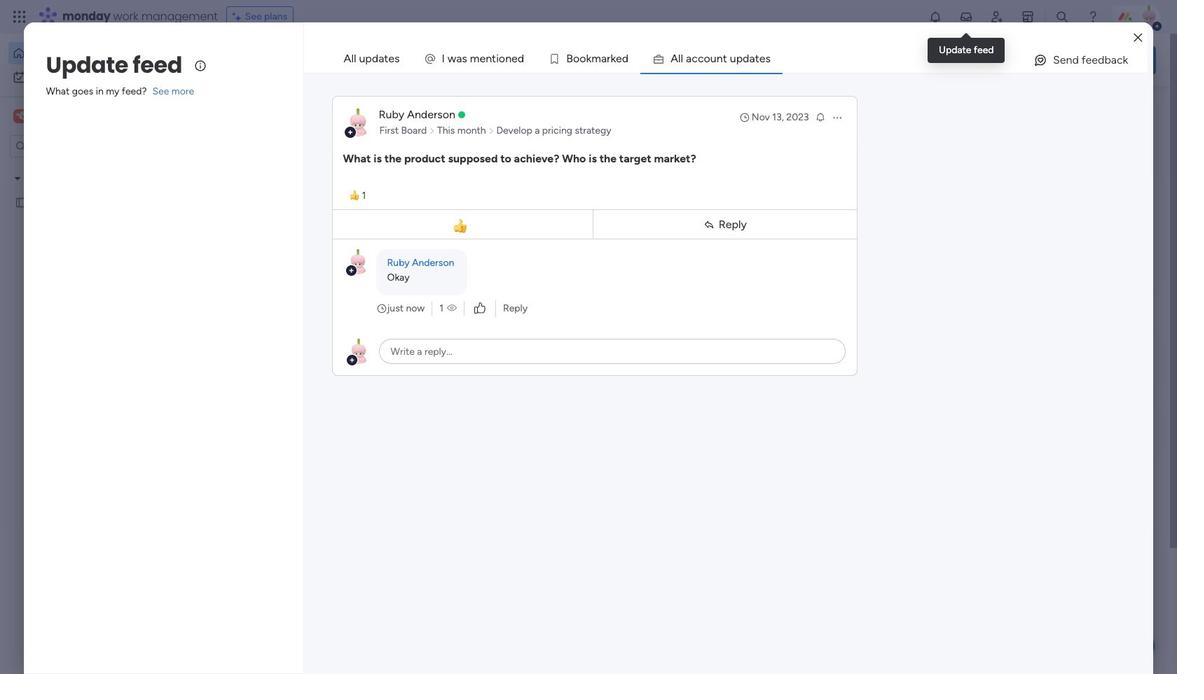 Task type: locate. For each thing, give the bounding box(es) containing it.
1 vertical spatial option
[[8, 66, 170, 88]]

tab list
[[332, 45, 1148, 73]]

update feed image
[[960, 10, 974, 24]]

0 element
[[358, 334, 375, 350]]

0 vertical spatial option
[[8, 42, 170, 64]]

tab
[[332, 45, 412, 73]]

close image
[[1134, 33, 1143, 43]]

ruby anderson image
[[1138, 6, 1161, 28]]

Search in workspace field
[[29, 138, 117, 155]]

invite members image
[[990, 10, 1004, 24]]

help center element
[[946, 402, 1157, 458]]

list box
[[0, 164, 179, 403]]

see plans image
[[232, 9, 245, 25]]

option
[[8, 42, 170, 64], [8, 66, 170, 88], [0, 166, 179, 169]]

quick search results list box
[[217, 131, 913, 317]]

add to favorites image
[[416, 256, 430, 270]]

workspace selection element
[[13, 108, 50, 125]]

search everything image
[[1056, 10, 1070, 24]]

notifications image
[[929, 10, 943, 24]]

getting started element
[[946, 335, 1157, 391]]

2 vertical spatial option
[[0, 166, 179, 169]]

slider arrow image
[[488, 124, 494, 138]]

workspace image
[[15, 109, 25, 124]]

public board image
[[15, 196, 28, 209]]



Task type: vqa. For each thing, say whether or not it's contained in the screenshot.
the lottie animation element
yes



Task type: describe. For each thing, give the bounding box(es) containing it.
select product image
[[13, 10, 27, 24]]

v2 user feedback image
[[958, 52, 968, 68]]

monday marketplace image
[[1021, 10, 1035, 24]]

lottie animation element
[[354, 371, 578, 595]]

reminder image
[[815, 111, 826, 123]]

v2 bolt switch image
[[1067, 52, 1075, 68]]

v2 like image
[[474, 301, 486, 317]]

component image
[[463, 278, 476, 291]]

caret down image
[[15, 173, 20, 183]]

options image
[[832, 112, 843, 123]]

workspace image
[[13, 109, 27, 124]]

slider arrow image
[[429, 124, 435, 138]]

give feedback image
[[1034, 53, 1048, 67]]

close my workspaces image
[[217, 669, 233, 675]]

help image
[[1086, 10, 1100, 24]]

public board image
[[463, 256, 479, 271]]

v2 seen image
[[447, 302, 457, 316]]



